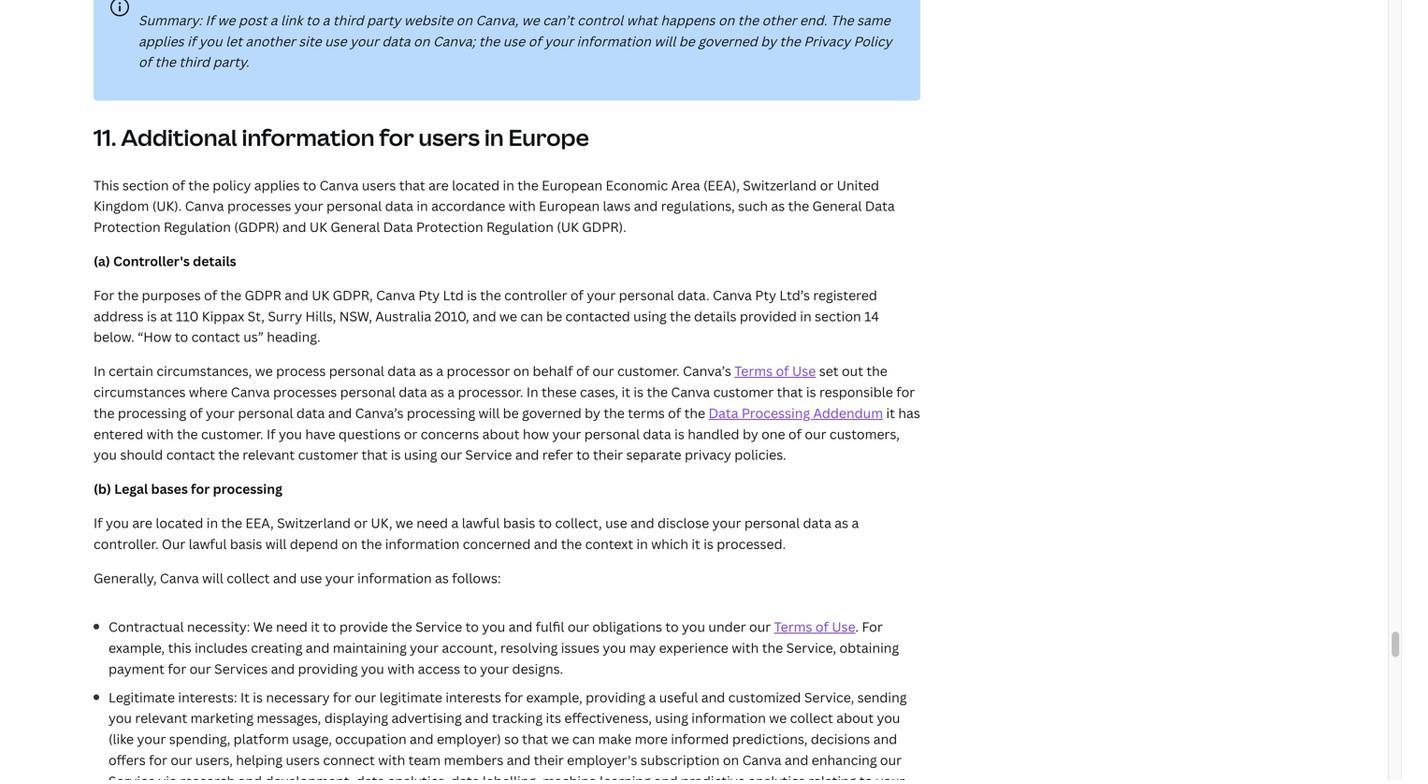 Task type: vqa. For each thing, say whether or not it's contained in the screenshot.
the middle the using
yes



Task type: locate. For each thing, give the bounding box(es) containing it.
contractual necessity: we need it to provide the service to you and fulfil our obligations to you under our terms of use
[[109, 618, 855, 636]]

necessary
[[266, 688, 330, 706]]

be down controller at the top left of page
[[546, 307, 562, 325]]

will inside set out the circumstances where canva processes personal data as a processor. in these cases, it is the canva customer that is responsible for the processing of your personal data and canva's processing will be governed by the terms of the
[[479, 404, 500, 422]]

information inside if you are located in the eea, switzerland or uk, we need a lawful basis to collect, use and disclose your personal data as a controller. our lawful basis will depend on the information concerned and the context in which it is processed.
[[385, 535, 460, 553]]

0 vertical spatial canva's
[[683, 362, 731, 380]]

0 vertical spatial are
[[429, 176, 449, 194]]

0 vertical spatial providing
[[298, 660, 358, 678]]

users down 11. additional information for users in europe
[[362, 176, 396, 194]]

0 horizontal spatial users
[[286, 751, 320, 769]]

in down ltd's
[[800, 307, 812, 325]]

their left separate
[[593, 446, 623, 464]]

and down 'depend'
[[273, 569, 297, 587]]

privacy
[[685, 446, 731, 464]]

relevant inside it has entered with the customer. if you have questions or concerns about how your personal data is handled by one of our customers, you should contact the relevant customer that is using our service and refer to their separate privacy policies.
[[243, 446, 295, 464]]

that inside legitimate interests: it is necessary for our legitimate interests for example, providing a useful and customized service, sending you relevant marketing messages, displaying advertising and tracking its effectiveness, using information we collect about you (like your spending, platform usage, occupation and employer) so that we can make more informed predictions, decisions and offers for our users, helping users connect with team members and their employer's subscription on canva and enhancing our service via research and development, data analytics, data labelling, machine learning and predictive analytics relating to
[[522, 730, 548, 748]]

0 horizontal spatial located
[[156, 514, 203, 532]]

0 vertical spatial for
[[94, 286, 114, 304]]

and right 2010,
[[472, 307, 496, 325]]

and right 'useful'
[[701, 688, 725, 706]]

or inside if you are located in the eea, switzerland or uk, we need a lawful basis to collect, use and disclose your personal data as a controller. our lawful basis will depend on the information concerned and the context in which it is processed.
[[354, 514, 368, 532]]

section inside this section of the policy applies to canva users that are located in the european economic area (eea), switzerland or united kingdom (uk). canva processes your personal data in accordance with european laws and regulations, such as the general data protection regulation (gdpr) and uk general data protection regulation (uk gdpr).
[[122, 176, 169, 194]]

be down happens
[[679, 32, 695, 50]]

for right .
[[862, 618, 883, 636]]

(a) controller's details
[[94, 252, 236, 270]]

we
[[218, 11, 235, 29], [522, 11, 540, 29], [500, 307, 517, 325], [255, 362, 273, 380], [396, 514, 413, 532], [769, 709, 787, 727], [551, 730, 569, 748]]

0 horizontal spatial regulation
[[164, 218, 231, 236]]

processes inside set out the circumstances where canva processes personal data as a processor. in these cases, it is the canva customer that is responsible for the processing of your personal data and canva's processing will be governed by the terms of the
[[273, 383, 337, 401]]

1 vertical spatial their
[[534, 751, 564, 769]]

machine
[[543, 772, 597, 780]]

our up 'interests:'
[[190, 660, 211, 678]]

your down 11. additional information for users in europe
[[294, 197, 323, 215]]

your inside set out the circumstances where canva processes personal data as a processor. in these cases, it is the canva customer that is responsible for the processing of your personal data and canva's processing will be governed by the terms of the
[[206, 404, 235, 422]]

0 horizontal spatial third
[[179, 53, 210, 71]]

users inside this section of the policy applies to canva users that are located in the european economic area (eea), switzerland or united kingdom (uk). canva processes your personal data in accordance with european laws and regulations, such as the general data protection regulation (gdpr) and uk general data protection regulation (uk gdpr).
[[362, 176, 396, 194]]

0 horizontal spatial applies
[[138, 32, 184, 50]]

1 protection from the left
[[94, 218, 161, 236]]

platform
[[234, 730, 289, 748]]

1 vertical spatial need
[[276, 618, 308, 636]]

located up our
[[156, 514, 203, 532]]

to inside if you are located in the eea, switzerland or uk, we need a lawful basis to collect, use and disclose your personal data as a controller. our lawful basis will depend on the information concerned and the context in which it is processed.
[[539, 514, 552, 532]]

analytics
[[748, 772, 805, 780]]

kingdom
[[94, 197, 149, 215]]

we right uk,
[[396, 514, 413, 532]]

need right uk,
[[416, 514, 448, 532]]

users up accordance
[[419, 122, 480, 153]]

on inside legitimate interests: it is necessary for our legitimate interests for example, providing a useful and customized service, sending you relevant marketing messages, displaying advertising and tracking its effectiveness, using information we collect about you (like your spending, platform usage, occupation and employer) so that we can make more informed predictions, decisions and offers for our users, helping users connect with team members and their employer's subscription on canva and enhancing our service via research and development, data analytics, data labelling, machine learning and predictive analytics relating to
[[723, 751, 739, 769]]

personal
[[326, 197, 382, 215], [619, 286, 674, 304], [329, 362, 384, 380], [340, 383, 396, 401], [238, 404, 293, 422], [584, 425, 640, 443], [745, 514, 800, 532]]

using down concerns at the bottom of the page
[[404, 446, 437, 464]]

switzerland up 'depend'
[[277, 514, 351, 532]]

contacted
[[565, 307, 630, 325]]

processed.
[[717, 535, 786, 553]]

customer. up the terms
[[617, 362, 680, 380]]

for the purposes of the gdpr and uk gdpr, canva pty ltd is the controller of your personal data. canva pty ltd's registered address is at 110 kippax st, surry hills, nsw, australia 2010, and we can be contacted using the details provided in section 14 below. "how to contact us" heading.
[[94, 286, 879, 346]]

providing up necessary
[[298, 660, 358, 678]]

set out the circumstances where canva processes personal data as a processor. in these cases, it is the canva customer that is responsible for the processing of your personal data and canva's processing will be governed by the terms of the
[[94, 362, 915, 422]]

site
[[299, 32, 321, 50]]

terms
[[735, 362, 773, 380], [774, 618, 812, 636]]

party
[[367, 11, 401, 29]]

0 vertical spatial service
[[465, 446, 512, 464]]

data inside it has entered with the customer. if you have questions or concerns about how your personal data is handled by one of our customers, you should contact the relevant customer that is using our service and refer to their separate privacy policies.
[[643, 425, 671, 443]]

are inside if you are located in the eea, switzerland or uk, we need a lawful basis to collect, use and disclose your personal data as a controller. our lawful basis will depend on the information concerned and the context in which it is processed.
[[132, 514, 152, 532]]

1 horizontal spatial applies
[[254, 176, 300, 194]]

2 vertical spatial by
[[743, 425, 758, 443]]

can down controller at the top left of page
[[520, 307, 543, 325]]

2 horizontal spatial users
[[419, 122, 480, 153]]

1 vertical spatial using
[[404, 446, 437, 464]]

personal down the terms
[[584, 425, 640, 443]]

0 vertical spatial governed
[[698, 32, 758, 50]]

1 vertical spatial uk
[[312, 286, 330, 304]]

1 horizontal spatial details
[[694, 307, 737, 325]]

0 vertical spatial their
[[593, 446, 623, 464]]

section up (uk).
[[122, 176, 169, 194]]

1 horizontal spatial their
[[593, 446, 623, 464]]

section inside for the purposes of the gdpr and uk gdpr, canva pty ltd is the controller of your personal data. canva pty ltd's registered address is at 110 kippax st, surry hills, nsw, australia 2010, and we can be contacted using the details provided in section 14 below. "how to contact us" heading.
[[815, 307, 861, 325]]

enhancing
[[812, 751, 877, 769]]

details down "(gdpr)"
[[193, 252, 236, 270]]

1 horizontal spatial pty
[[755, 286, 776, 304]]

account,
[[442, 639, 497, 657]]

are inside this section of the policy applies to canva users that are located in the european economic area (eea), switzerland or united kingdom (uk). canva processes your personal data in accordance with european laws and regulations, such as the general data protection regulation (gdpr) and uk general data protection regulation (uk gdpr).
[[429, 176, 449, 194]]

your down where
[[206, 404, 235, 422]]

processor.
[[458, 383, 523, 401]]

1 horizontal spatial governed
[[698, 32, 758, 50]]

1 vertical spatial be
[[546, 307, 562, 325]]

useful
[[659, 688, 698, 706]]

legitimate
[[109, 688, 175, 706]]

use
[[792, 362, 816, 380], [832, 618, 855, 636]]

0 horizontal spatial be
[[503, 404, 519, 422]]

0 vertical spatial terms of use link
[[735, 362, 816, 380]]

can't
[[543, 11, 574, 29]]

the up the kippax
[[220, 286, 241, 304]]

regulation left (uk
[[486, 218, 554, 236]]

using inside it has entered with the customer. if you have questions or concerns about how your personal data is handled by one of our customers, you should contact the relevant customer that is using our service and refer to their separate privacy policies.
[[404, 446, 437, 464]]

can inside legitimate interests: it is necessary for our legitimate interests for example, providing a useful and customized service, sending you relevant marketing messages, displaying advertising and tracking its effectiveness, using information we collect about you (like your spending, platform usage, occupation and employer) so that we can make more informed predictions, decisions and offers for our users, helping users connect with team members and their employer's subscription on canva and enhancing our service via research and development, data analytics, data labelling, machine learning and predictive analytics relating to
[[572, 730, 595, 748]]

1 horizontal spatial are
[[429, 176, 449, 194]]

0 horizontal spatial general
[[331, 218, 380, 236]]

website
[[404, 11, 453, 29]]

information inside legitimate interests: it is necessary for our legitimate interests for example, providing a useful and customized service, sending you relevant marketing messages, displaying advertising and tracking its effectiveness, using information we collect about you (like your spending, platform usage, occupation and employer) so that we can make more informed predictions, decisions and offers for our users, helping users connect with team members and their employer's subscription on canva and enhancing our service via research and development, data analytics, data labelling, machine learning and predictive analytics relating to
[[692, 709, 766, 727]]

details inside for the purposes of the gdpr and uk gdpr, canva pty ltd is the controller of your personal data. canva pty ltd's registered address is at 110 kippax st, surry hills, nsw, australia 2010, and we can be contacted using the details provided in section 14 below. "how to contact us" heading.
[[694, 307, 737, 325]]

and down creating
[[271, 660, 295, 678]]

canva;
[[433, 32, 476, 50]]

0 vertical spatial use
[[792, 362, 816, 380]]

governed
[[698, 32, 758, 50], [522, 404, 582, 422]]

1 horizontal spatial basis
[[503, 514, 535, 532]]

how
[[523, 425, 549, 443]]

circumstances
[[94, 383, 186, 401]]

.
[[855, 618, 859, 636]]

2 vertical spatial or
[[354, 514, 368, 532]]

(b)
[[94, 480, 111, 498]]

1 horizontal spatial or
[[404, 425, 417, 443]]

be inside for the purposes of the gdpr and uk gdpr, canva pty ltd is the controller of your personal data. canva pty ltd's registered address is at 110 kippax st, surry hills, nsw, australia 2010, and we can be contacted using the details provided in section 14 below. "how to contact us" heading.
[[546, 307, 562, 325]]

of down data processing addendum link
[[789, 425, 802, 443]]

2 horizontal spatial data
[[865, 197, 895, 215]]

0 vertical spatial service,
[[786, 639, 836, 657]]

obligations
[[592, 618, 662, 636]]

2 vertical spatial users
[[286, 751, 320, 769]]

1 horizontal spatial general
[[812, 197, 862, 215]]

of down the "summary:"
[[138, 53, 152, 71]]

terms of use link for in certain circumstances, we process personal data as a processor on behalf of our customer. canva's
[[735, 362, 816, 380]]

your up the processed.
[[712, 514, 741, 532]]

information
[[577, 32, 651, 50], [242, 122, 375, 153], [385, 535, 460, 553], [357, 569, 432, 587], [692, 709, 766, 727]]

lawful
[[462, 514, 500, 532], [189, 535, 227, 553]]

gdpr
[[245, 286, 281, 304]]

0 vertical spatial if
[[205, 11, 214, 29]]

0 horizontal spatial need
[[276, 618, 308, 636]]

and inside set out the circumstances where canva processes personal data as a processor. in these cases, it is the canva customer that is responsible for the processing of your personal data and canva's processing will be governed by the terms of the
[[328, 404, 352, 422]]

it left 'has'
[[886, 404, 895, 422]]

same
[[857, 11, 890, 29]]

service,
[[786, 639, 836, 657], [804, 688, 854, 706]]

. for example, this includes creating and maintaining your account, resolving issues you may experience with the service, obtaining payment for our services and providing you with access to your designs.
[[109, 618, 899, 678]]

questions
[[339, 425, 401, 443]]

entered
[[94, 425, 143, 443]]

uk up hills,
[[312, 286, 330, 304]]

2 vertical spatial if
[[94, 514, 102, 532]]

with inside legitimate interests: it is necessary for our legitimate interests for example, providing a useful and customized service, sending you relevant marketing messages, displaying advertising and tracking its effectiveness, using information we collect about you (like your spending, platform usage, occupation and employer) so that we can make more informed predictions, decisions and offers for our users, helping users connect with team members and their employer's subscription on canva and enhancing our service via research and development, data analytics, data labelling, machine learning and predictive analytics relating to
[[378, 751, 405, 769]]

0 horizontal spatial lawful
[[189, 535, 227, 553]]

1 vertical spatial or
[[404, 425, 417, 443]]

1 horizontal spatial lawful
[[462, 514, 500, 532]]

about
[[482, 425, 520, 443], [836, 709, 874, 727]]

customer inside set out the circumstances where canva processes personal data as a processor. in these cases, it is the canva customer that is responsible for the processing of your personal data and canva's processing will be governed by the terms of the
[[713, 383, 774, 401]]

their
[[593, 446, 623, 464], [534, 751, 564, 769]]

1 vertical spatial relevant
[[135, 709, 187, 727]]

gdpr).
[[582, 218, 626, 236]]

a right link
[[322, 11, 330, 29]]

economic
[[606, 176, 668, 194]]

you up the (like
[[109, 709, 132, 727]]

be down processor.
[[503, 404, 519, 422]]

general
[[812, 197, 862, 215], [331, 218, 380, 236]]

of inside this section of the policy applies to canva users that are located in the european economic area (eea), switzerland or united kingdom (uk). canva processes your personal data in accordance with european laws and regulations, such as the general data protection regulation (gdpr) and uk general data protection regulation (uk gdpr).
[[172, 176, 185, 194]]

this section of the policy applies to canva users that are located in the european economic area (eea), switzerland or united kingdom (uk). canva processes your personal data in accordance with european laws and regulations, such as the general data protection regulation (gdpr) and uk general data protection regulation (uk gdpr).
[[94, 176, 895, 236]]

in left europe
[[484, 122, 504, 153]]

using inside legitimate interests: it is necessary for our legitimate interests for example, providing a useful and customized service, sending you relevant marketing messages, displaying advertising and tracking its effectiveness, using information we collect about you (like your spending, platform usage, occupation and employer) so that we can make more informed predictions, decisions and offers for our users, helping users connect with team members and their employer's subscription on canva and enhancing our service via research and development, data analytics, data labelling, machine learning and predictive analytics relating to
[[655, 709, 688, 727]]

that inside this section of the policy applies to canva users that are located in the european economic area (eea), switzerland or united kingdom (uk). canva processes your personal data in accordance with european laws and regulations, such as the general data protection regulation (gdpr) and uk general data protection regulation (uk gdpr).
[[399, 176, 425, 194]]

if down (b)
[[94, 514, 102, 532]]

0 vertical spatial third
[[333, 11, 364, 29]]

0 vertical spatial applies
[[138, 32, 184, 50]]

we
[[253, 618, 273, 636]]

or left concerns at the bottom of the page
[[404, 425, 417, 443]]

contact inside it has entered with the customer. if you have questions or concerns about how your personal data is handled by one of our customers, you should contact the relevant customer that is using our service and refer to their separate privacy policies.
[[166, 446, 215, 464]]

to down account,
[[464, 660, 477, 678]]

contact
[[191, 328, 240, 346], [166, 446, 215, 464]]

2 vertical spatial data
[[709, 404, 739, 422]]

on right happens
[[718, 11, 735, 29]]

we left can't
[[522, 11, 540, 29]]

1 horizontal spatial section
[[815, 307, 861, 325]]

of
[[528, 32, 541, 50], [138, 53, 152, 71], [172, 176, 185, 194], [204, 286, 217, 304], [570, 286, 584, 304], [576, 362, 589, 380], [776, 362, 789, 380], [189, 404, 203, 422], [668, 404, 681, 422], [789, 425, 802, 443], [816, 618, 829, 636]]

governed inside set out the circumstances where canva processes personal data as a processor. in these cases, it is the canva customer that is responsible for the processing of your personal data and canva's processing will be governed by the terms of the
[[522, 404, 582, 422]]

1 vertical spatial by
[[585, 404, 600, 422]]

and right "(gdpr)"
[[282, 218, 306, 236]]

is left at
[[147, 307, 157, 325]]

the down canva,
[[479, 32, 500, 50]]

your down 'depend'
[[325, 569, 354, 587]]

that right so
[[522, 730, 548, 748]]

0 horizontal spatial section
[[122, 176, 169, 194]]

about left how
[[482, 425, 520, 443]]

personal up the processed.
[[745, 514, 800, 532]]

effectiveness,
[[564, 709, 652, 727]]

0 horizontal spatial customer.
[[201, 425, 263, 443]]

0 vertical spatial processes
[[227, 197, 291, 215]]

11. additional information for users in europe
[[94, 122, 589, 153]]

0 horizontal spatial customer
[[298, 446, 358, 464]]

the down cases,
[[604, 404, 625, 422]]

that inside it has entered with the customer. if you have questions or concerns about how your personal data is handled by one of our customers, you should contact the relevant customer that is using our service and refer to their separate privacy policies.
[[362, 446, 388, 464]]

1 vertical spatial use
[[832, 618, 855, 636]]

service, left obtaining
[[786, 639, 836, 657]]

to down enhancing
[[860, 772, 873, 780]]

we inside for the purposes of the gdpr and uk gdpr, canva pty ltd is the controller of your personal data. canva pty ltd's registered address is at 110 kippax st, surry hills, nsw, australia 2010, and we can be contacted using the details provided in section 14 below. "how to contact us" heading.
[[500, 307, 517, 325]]

0 vertical spatial customer
[[713, 383, 774, 401]]

your down account,
[[480, 660, 509, 678]]

european
[[542, 176, 603, 194], [539, 197, 600, 215]]

it inside if you are located in the eea, switzerland or uk, we need a lawful basis to collect, use and disclose your personal data as a controller. our lawful basis will depend on the information concerned and the context in which it is processed.
[[692, 535, 700, 553]]

general up gdpr,
[[331, 218, 380, 236]]

0 vertical spatial about
[[482, 425, 520, 443]]

need up creating
[[276, 618, 308, 636]]

0 vertical spatial located
[[452, 176, 500, 194]]

terms up processing
[[735, 362, 773, 380]]

0 vertical spatial section
[[122, 176, 169, 194]]

to inside this section of the policy applies to canva users that are located in the european economic area (eea), switzerland or united kingdom (uk). canva processes your personal data in accordance with european laws and regulations, such as the general data protection regulation (gdpr) and uk general data protection regulation (uk gdpr).
[[303, 176, 316, 194]]

0 vertical spatial be
[[679, 32, 695, 50]]

and up which
[[631, 514, 654, 532]]

(gdpr)
[[234, 218, 279, 236]]

canva
[[320, 176, 359, 194], [185, 197, 224, 215], [376, 286, 415, 304], [713, 286, 752, 304], [231, 383, 270, 401], [671, 383, 710, 401], [160, 569, 199, 587], [742, 751, 782, 769]]

1 vertical spatial applies
[[254, 176, 300, 194]]

your inside it has entered with the customer. if you have questions or concerns about how your personal data is handled by one of our customers, you should contact the relevant customer that is using our service and refer to their separate privacy policies.
[[552, 425, 581, 443]]

legal
[[114, 480, 148, 498]]

canva up the 'analytics'
[[742, 751, 782, 769]]

located inside this section of the policy applies to canva users that are located in the european economic area (eea), switzerland or united kingdom (uk). canva processes your personal data in accordance with european laws and regulations, such as the general data protection regulation (gdpr) and uk general data protection regulation (uk gdpr).
[[452, 176, 500, 194]]

canva,
[[476, 11, 519, 29]]

personal inside if you are located in the eea, switzerland or uk, we need a lawful basis to collect, use and disclose your personal data as a controller. our lawful basis will depend on the information concerned and the context in which it is processed.
[[745, 514, 800, 532]]

follows:
[[452, 569, 501, 587]]

their up machine
[[534, 751, 564, 769]]

and up surry
[[285, 286, 309, 304]]

marketing
[[191, 709, 254, 727]]

sending
[[857, 688, 907, 706]]

customer up processing
[[713, 383, 774, 401]]

your inside if you are located in the eea, switzerland or uk, we need a lawful basis to collect, use and disclose your personal data as a controller. our lawful basis will depend on the information concerned and the context in which it is processed.
[[712, 514, 741, 532]]

canva's up handled
[[683, 362, 731, 380]]

users
[[419, 122, 480, 153], [362, 176, 396, 194], [286, 751, 320, 769]]

1 vertical spatial switzerland
[[277, 514, 351, 532]]

which
[[651, 535, 688, 553]]

the down collect,
[[561, 535, 582, 553]]

that
[[399, 176, 425, 194], [777, 383, 803, 401], [362, 446, 388, 464], [522, 730, 548, 748]]

relevant inside legitimate interests: it is necessary for our legitimate interests for example, providing a useful and customized service, sending you relevant marketing messages, displaying advertising and tracking its effectiveness, using information we collect about you (like your spending, platform usage, occupation and employer) so that we can make more informed predictions, decisions and offers for our users, helping users connect with team members and their employer's subscription on canva and enhancing our service via research and development, data analytics, data labelling, machine learning and predictive analytics relating to
[[135, 709, 187, 727]]

informed
[[671, 730, 729, 748]]

0 vertical spatial relevant
[[243, 446, 295, 464]]

0 horizontal spatial processing
[[118, 404, 186, 422]]

your inside for the purposes of the gdpr and uk gdpr, canva pty ltd is the controller of your personal data. canva pty ltd's registered address is at 110 kippax st, surry hills, nsw, australia 2010, and we can be contacted using the details provided in section 14 below. "how to contact us" heading.
[[587, 286, 616, 304]]

1 vertical spatial governed
[[522, 404, 582, 422]]

relevant up "eea,"
[[243, 446, 295, 464]]

data inside this section of the policy applies to canva users that are located in the european economic area (eea), switzerland or united kingdom (uk). canva processes your personal data in accordance with european laws and regulations, such as the general data protection regulation (gdpr) and uk general data protection regulation (uk gdpr).
[[385, 197, 413, 215]]

0 horizontal spatial governed
[[522, 404, 582, 422]]

will down processor.
[[479, 404, 500, 422]]

0 horizontal spatial for
[[94, 286, 114, 304]]

1 vertical spatial canva's
[[355, 404, 404, 422]]

0 horizontal spatial or
[[354, 514, 368, 532]]

service inside it has entered with the customer. if you have questions or concerns about how your personal data is handled by one of our customers, you should contact the relevant customer that is using our service and refer to their separate privacy policies.
[[465, 446, 512, 464]]

with inside this section of the policy applies to canva users that are located in the european economic area (eea), switzerland or united kingdom (uk). canva processes your personal data in accordance with european laws and regulations, such as the general data protection regulation (gdpr) and uk general data protection regulation (uk gdpr).
[[509, 197, 536, 215]]

service, inside the . for example, this includes creating and maintaining your account, resolving issues you may experience with the service, obtaining payment for our services and providing you with access to your designs.
[[786, 639, 836, 657]]

if inside summary: if we post a link to a third party website on canva, we can't control what happens on the other end. the same applies if you let another site use your data on canva; the use of your information will be governed by the privacy policy of the third party.
[[205, 11, 214, 29]]

governed down these
[[522, 404, 582, 422]]

0 vertical spatial example,
[[109, 639, 165, 657]]

ltd's
[[780, 286, 810, 304]]

process
[[276, 362, 326, 380]]

terms of use link up processing
[[735, 362, 816, 380]]

pty
[[418, 286, 440, 304], [755, 286, 776, 304]]

control
[[577, 11, 623, 29]]

is inside if you are located in the eea, switzerland or uk, we need a lawful basis to collect, use and disclose your personal data as a controller. our lawful basis will depend on the information concerned and the context in which it is processed.
[[704, 535, 714, 553]]

we down controller at the top left of page
[[500, 307, 517, 325]]

the down the "summary:"
[[155, 53, 176, 71]]

example, up payment
[[109, 639, 165, 657]]

can up employer's
[[572, 730, 595, 748]]

to right refer
[[576, 446, 590, 464]]

0 horizontal spatial data
[[383, 218, 413, 236]]

you inside if you are located in the eea, switzerland or uk, we need a lawful basis to collect, use and disclose your personal data as a controller. our lawful basis will depend on the information concerned and the context in which it is processed.
[[106, 514, 129, 532]]

1 horizontal spatial users
[[362, 176, 396, 194]]

a inside legitimate interests: it is necessary for our legitimate interests for example, providing a useful and customized service, sending you relevant marketing messages, displaying advertising and tracking its effectiveness, using information we collect about you (like your spending, platform usage, occupation and employer) so that we can make more informed predictions, decisions and offers for our users, helping users connect with team members and their employer's subscription on canva and enhancing our service via research and development, data analytics, data labelling, machine learning and predictive analytics relating to
[[649, 688, 656, 706]]

separate
[[626, 446, 682, 464]]

collect
[[227, 569, 270, 587], [790, 709, 833, 727]]

in
[[484, 122, 504, 153], [503, 176, 514, 194], [417, 197, 428, 215], [800, 307, 812, 325], [206, 514, 218, 532], [637, 535, 648, 553]]

their inside legitimate interests: it is necessary for our legitimate interests for example, providing a useful and customized service, sending you relevant marketing messages, displaying advertising and tracking its effectiveness, using information we collect about you (like your spending, platform usage, occupation and employer) so that we can make more informed predictions, decisions and offers for our users, helping users connect with team members and their employer's subscription on canva and enhancing our service via research and development, data analytics, data labelling, machine learning and predictive analytics relating to
[[534, 751, 564, 769]]

if inside it has entered with the customer. if you have questions or concerns about how your personal data is handled by one of our customers, you should contact the relevant customer that is using our service and refer to their separate privacy policies.
[[267, 425, 276, 443]]

0 horizontal spatial terms
[[735, 362, 773, 380]]

2 vertical spatial using
[[655, 709, 688, 727]]

1 vertical spatial section
[[815, 307, 861, 325]]

providing
[[298, 660, 358, 678], [586, 688, 646, 706]]

third
[[333, 11, 364, 29], [179, 53, 210, 71]]

1 horizontal spatial regulation
[[486, 218, 554, 236]]

1 horizontal spatial relevant
[[243, 446, 295, 464]]

processes inside this section of the policy applies to canva users that are located in the european economic area (eea), switzerland or united kingdom (uk). canva processes your personal data in accordance with european laws and regulations, such as the general data protection regulation (gdpr) and uk general data protection regulation (uk gdpr).
[[227, 197, 291, 215]]

of up (uk).
[[172, 176, 185, 194]]

2 horizontal spatial by
[[761, 32, 776, 50]]

1 horizontal spatial if
[[205, 11, 214, 29]]

for inside the . for example, this includes creating and maintaining your account, resolving issues you may experience with the service, obtaining payment for our services and providing you with access to your designs.
[[168, 660, 186, 678]]

1 vertical spatial processes
[[273, 383, 337, 401]]

with inside it has entered with the customer. if you have questions or concerns about how your personal data is handled by one of our customers, you should contact the relevant customer that is using our service and refer to their separate privacy policies.
[[146, 425, 174, 443]]

as
[[771, 197, 785, 215], [419, 362, 433, 380], [430, 383, 444, 401], [835, 514, 849, 532], [435, 569, 449, 587]]

0 horizontal spatial providing
[[298, 660, 358, 678]]

our right under
[[749, 618, 771, 636]]

bases
[[151, 480, 188, 498]]

payment
[[109, 660, 165, 678]]

located
[[452, 176, 500, 194], [156, 514, 203, 532]]

using right contacted
[[633, 307, 667, 325]]

users inside legitimate interests: it is necessary for our legitimate interests for example, providing a useful and customized service, sending you relevant marketing messages, displaying advertising and tracking its effectiveness, using information we collect about you (like your spending, platform usage, occupation and employer) so that we can make more informed predictions, decisions and offers for our users, helping users connect with team members and their employer's subscription on canva and enhancing our service via research and development, data analytics, data labelling, machine learning and predictive analytics relating to
[[286, 751, 320, 769]]

applies inside summary: if we post a link to a third party website on canva, we can't control what happens on the other end. the same applies if you let another site use your data on canva; the use of your information will be governed by the privacy policy of the third party.
[[138, 32, 184, 50]]

1 vertical spatial example,
[[526, 688, 583, 706]]

2 horizontal spatial or
[[820, 176, 834, 194]]

displaying
[[324, 709, 388, 727]]

using inside for the purposes of the gdpr and uk gdpr, canva pty ltd is the controller of your personal data. canva pty ltd's registered address is at 110 kippax st, surry hills, nsw, australia 2010, and we can be contacted using the details provided in section 14 below. "how to contact us" heading.
[[633, 307, 667, 325]]

service up account,
[[415, 618, 462, 636]]

11.
[[94, 122, 116, 153]]

1 vertical spatial for
[[862, 618, 883, 636]]

canva down the policy at the left
[[185, 197, 224, 215]]

canva inside legitimate interests: it is necessary for our legitimate interests for example, providing a useful and customized service, sending you relevant marketing messages, displaying advertising and tracking its effectiveness, using information we collect about you (like your spending, platform usage, occupation and employer) so that we can make more informed predictions, decisions and offers for our users, helping users connect with team members and their employer's subscription on canva and enhancing our service via research and development, data analytics, data labelling, machine learning and predictive analytics relating to
[[742, 751, 782, 769]]

terms of use link for contractual necessity: we need it to provide the service to you and fulfil our obligations to you under our
[[774, 618, 855, 636]]

0 vertical spatial can
[[520, 307, 543, 325]]

the right ltd
[[480, 286, 501, 304]]

governed inside summary: if we post a link to a third party website on canva, we can't control what happens on the other end. the same applies if you let another site use your data on canva; the use of your information will be governed by the privacy policy of the third party.
[[698, 32, 758, 50]]

that up data processing addendum link
[[777, 383, 803, 401]]

0 vertical spatial general
[[812, 197, 862, 215]]

example,
[[109, 639, 165, 657], [526, 688, 583, 706]]

0 horizontal spatial their
[[534, 751, 564, 769]]

be inside summary: if we post a link to a third party website on canva, we can't control what happens on the other end. the same applies if you let another site use your data on canva; the use of your information will be governed by the privacy policy of the third party.
[[679, 32, 695, 50]]

data up handled
[[709, 404, 739, 422]]

0 horizontal spatial about
[[482, 425, 520, 443]]

their inside it has entered with the customer. if you have questions or concerns about how your personal data is handled by one of our customers, you should contact the relevant customer that is using our service and refer to their separate privacy policies.
[[593, 446, 623, 464]]

personal inside for the purposes of the gdpr and uk gdpr, canva pty ltd is the controller of your personal data. canva pty ltd's registered address is at 110 kippax st, surry hills, nsw, australia 2010, and we can be contacted using the details provided in section 14 below. "how to contact us" heading.
[[619, 286, 674, 304]]

maintaining
[[333, 639, 407, 657]]

data inside if you are located in the eea, switzerland or uk, we need a lawful basis to collect, use and disclose your personal data as a controller. our lawful basis will depend on the information concerned and the context in which it is processed.
[[803, 514, 832, 532]]

1 horizontal spatial in
[[526, 383, 538, 401]]

if
[[205, 11, 214, 29], [267, 425, 276, 443], [94, 514, 102, 532]]

that inside set out the circumstances where canva processes personal data as a processor. in these cases, it is the canva customer that is responsible for the processing of your personal data and canva's processing will be governed by the terms of the
[[777, 383, 803, 401]]

eea,
[[245, 514, 274, 532]]

need
[[416, 514, 448, 532], [276, 618, 308, 636]]

it
[[622, 383, 630, 401], [886, 404, 895, 422], [692, 535, 700, 553], [311, 618, 320, 636]]

2 horizontal spatial be
[[679, 32, 695, 50]]

contact up (b) legal bases for processing
[[166, 446, 215, 464]]



Task type: describe. For each thing, give the bounding box(es) containing it.
1 horizontal spatial canva's
[[683, 362, 731, 380]]

we down its at the left of the page
[[551, 730, 569, 748]]

uk inside this section of the policy applies to canva users that are located in the european economic area (eea), switzerland or united kingdom (uk). canva processes your personal data in accordance with european laws and regulations, such as the general data protection regulation (gdpr) and uk general data protection regulation (uk gdpr).
[[310, 218, 327, 236]]

in inside for the purposes of the gdpr and uk gdpr, canva pty ltd is the controller of your personal data. canva pty ltd's registered address is at 110 kippax st, surry hills, nsw, australia 2010, and we can be contacted using the details provided in section 14 below. "how to contact us" heading.
[[800, 307, 812, 325]]

1 pty from the left
[[418, 286, 440, 304]]

of up cases,
[[576, 362, 589, 380]]

the down other
[[780, 32, 801, 50]]

europe
[[508, 122, 589, 153]]

controller
[[504, 286, 567, 304]]

is inside legitimate interests: it is necessary for our legitimate interests for example, providing a useful and customized service, sending you relevant marketing messages, displaying advertising and tracking its effectiveness, using information we collect about you (like your spending, platform usage, occupation and employer) so that we can make more informed predictions, decisions and offers for our users, helping users connect with team members and their employer's subscription on canva and enhancing our service via research and development, data analytics, data labelling, machine learning and predictive analytics relating to
[[253, 688, 263, 706]]

0 vertical spatial terms
[[735, 362, 773, 380]]

or inside this section of the policy applies to canva users that are located in the european economic area (eea), switzerland or united kingdom (uk). canva processes your personal data in accordance with european laws and regulations, such as the general data protection regulation (gdpr) and uk general data protection regulation (uk gdpr).
[[820, 176, 834, 194]]

generally, canva will collect and use your information as follows:
[[94, 569, 501, 587]]

our down concerns at the bottom of the page
[[440, 446, 462, 464]]

registered
[[813, 286, 877, 304]]

necessity:
[[187, 618, 250, 636]]

0 vertical spatial data
[[865, 197, 895, 215]]

the up (b) legal bases for processing
[[218, 446, 239, 464]]

service, inside legitimate interests: it is necessary for our legitimate interests for example, providing a useful and customized service, sending you relevant marketing messages, displaying advertising and tracking its effectiveness, using information we collect about you (like your spending, platform usage, occupation and employer) so that we can make more informed predictions, decisions and offers for our users, helping users connect with team members and their employer's subscription on canva and enhancing our service via research and development, data analytics, data labelling, machine learning and predictive analytics relating to
[[804, 688, 854, 706]]

ltd
[[443, 286, 464, 304]]

you left have at the bottom left of page
[[279, 425, 302, 443]]

uk inside for the purposes of the gdpr and uk gdpr, canva pty ltd is the controller of your personal data. canva pty ltd's registered address is at 110 kippax st, surry hills, nsw, australia 2010, and we can be contacted using the details provided in section 14 below. "how to contact us" heading.
[[312, 286, 330, 304]]

and up team
[[410, 730, 434, 748]]

we up predictions, at right
[[769, 709, 787, 727]]

our inside the . for example, this includes creating and maintaining your account, resolving issues you may experience with the service, obtaining payment for our services and providing you with access to your designs.
[[190, 660, 211, 678]]

canva right where
[[231, 383, 270, 401]]

privacy
[[804, 32, 850, 50]]

data.
[[677, 286, 710, 304]]

regulations,
[[661, 197, 735, 215]]

analytics,
[[388, 772, 448, 780]]

in inside set out the circumstances where canva processes personal data as a processor. in these cases, it is the canva customer that is responsible for the processing of your personal data and canva's processing will be governed by the terms of the
[[526, 383, 538, 401]]

0 vertical spatial lawful
[[462, 514, 500, 532]]

designs.
[[512, 660, 563, 678]]

addendum
[[813, 404, 883, 422]]

your inside legitimate interests: it is necessary for our legitimate interests for example, providing a useful and customized service, sending you relevant marketing messages, displaying advertising and tracking its effectiveness, using information we collect about you (like your spending, platform usage, occupation and employer) so that we can make more informed predictions, decisions and offers for our users, helping users connect with team members and their employer's subscription on canva and enhancing our service via research and development, data analytics, data labelling, machine learning and predictive analytics relating to
[[137, 730, 166, 748]]

information inside summary: if we post a link to a third party website on canva, we can't control what happens on the other end. the same applies if you let another site use your data on canva; the use of your information will be governed by the privacy policy of the third party.
[[577, 32, 651, 50]]

canva down 11. additional information for users in europe
[[320, 176, 359, 194]]

have
[[305, 425, 335, 443]]

can inside for the purposes of the gdpr and uk gdpr, canva pty ltd is the controller of your personal data. canva pty ltd's registered address is at 110 kippax st, surry hills, nsw, australia 2010, and we can be contacted using the details provided in section 14 below. "how to contact us" heading.
[[520, 307, 543, 325]]

cases,
[[580, 383, 618, 401]]

controller.
[[94, 535, 158, 553]]

may
[[629, 639, 656, 657]]

the up entered
[[94, 404, 115, 422]]

such
[[738, 197, 768, 215]]

the right such
[[788, 197, 809, 215]]

0 vertical spatial basis
[[503, 514, 535, 532]]

about inside legitimate interests: it is necessary for our legitimate interests for example, providing a useful and customized service, sending you relevant marketing messages, displaying advertising and tracking its effectiveness, using information we collect about you (like your spending, platform usage, occupation and employer) so that we can make more informed predictions, decisions and offers for our users, helping users connect with team members and their employer's subscription on canva and enhancing our service via research and development, data analytics, data labelling, machine learning and predictive analytics relating to
[[836, 709, 874, 727]]

certain
[[109, 362, 153, 380]]

example, inside legitimate interests: it is necessary for our legitimate interests for example, providing a useful and customized service, sending you relevant marketing messages, displaying advertising and tracking its effectiveness, using information we collect about you (like your spending, platform usage, occupation and employer) so that we can make more informed predictions, decisions and offers for our users, helping users connect with team members and their employer's subscription on canva and enhancing our service via research and development, data analytics, data labelling, machine learning and predictive analytics relating to
[[526, 688, 583, 706]]

as inside set out the circumstances where canva processes personal data as a processor. in these cases, it is the canva customer that is responsible for the processing of your personal data and canva's processing will be governed by the terms of the
[[430, 383, 444, 401]]

need inside if you are located in the eea, switzerland or uk, we need a lawful basis to collect, use and disclose your personal data as a controller. our lawful basis will depend on the information concerned and the context in which it is processed.
[[416, 514, 448, 532]]

applies inside this section of the policy applies to canva users that are located in the european economic area (eea), switzerland or united kingdom (uk). canva processes your personal data in accordance with european laws and regulations, such as the general data protection regulation (gdpr) and uk general data protection regulation (uk gdpr).
[[254, 176, 300, 194]]

laws
[[603, 197, 631, 215]]

our up displaying
[[355, 688, 376, 706]]

data inside summary: if we post a link to a third party website on canva, we can't control what happens on the other end. the same applies if you let another site use your data on canva; the use of your information will be governed by the privacy policy of the third party.
[[382, 32, 410, 50]]

it inside it has entered with the customer. if you have questions or concerns about how your personal data is handled by one of our customers, you should contact the relevant customer that is using our service and refer to their separate privacy policies.
[[886, 404, 895, 422]]

obtaining
[[840, 639, 899, 657]]

another
[[245, 32, 295, 50]]

generally,
[[94, 569, 157, 587]]

in down (b) legal bases for processing
[[206, 514, 218, 532]]

1 vertical spatial basis
[[230, 535, 262, 553]]

14
[[864, 307, 879, 325]]

1 vertical spatial data
[[383, 218, 413, 236]]

customer inside it has entered with the customer. if you have questions or concerns about how your personal data is handled by one of our customers, you should contact the relevant customer that is using our service and refer to their separate privacy policies.
[[298, 446, 358, 464]]

your down party
[[350, 32, 379, 50]]

fulfil
[[536, 618, 564, 636]]

on left the behalf on the top
[[513, 362, 530, 380]]

spending,
[[169, 730, 230, 748]]

switzerland inside this section of the policy applies to canva users that are located in the european economic area (eea), switzerland or united kingdom (uk). canva processes your personal data in accordance with european laws and regulations, such as the general data protection regulation (gdpr) and uk general data protection regulation (uk gdpr).
[[743, 176, 817, 194]]

the inside the . for example, this includes creating and maintaining your account, resolving issues you may experience with the service, obtaining payment for our services and providing you with access to your designs.
[[762, 639, 783, 657]]

will up necessity:
[[202, 569, 223, 587]]

canva down our
[[160, 569, 199, 587]]

providing inside the . for example, this includes creating and maintaining your account, resolving issues you may experience with the service, obtaining payment for our services and providing you with access to your designs.
[[298, 660, 358, 678]]

2 protection from the left
[[416, 218, 483, 236]]

it left the "provide"
[[311, 618, 320, 636]]

a left link
[[270, 11, 277, 29]]

to inside legitimate interests: it is necessary for our legitimate interests for example, providing a useful and customized service, sending you relevant marketing messages, displaying advertising and tracking its effectiveness, using information we collect about you (like your spending, platform usage, occupation and employer) so that we can make more informed predictions, decisions and offers for our users, helping users connect with team members and their employer's subscription on canva and enhancing our service via research and development, data analytics, data labelling, machine learning and predictive analytics relating to
[[860, 772, 873, 780]]

or inside it has entered with the customer. if you have questions or concerns about how your personal data is handled by one of our customers, you should contact the relevant customer that is using our service and refer to their separate privacy policies.
[[404, 425, 417, 443]]

(a)
[[94, 252, 110, 270]]

policy
[[213, 176, 251, 194]]

canva up handled
[[671, 383, 710, 401]]

it inside set out the circumstances where canva processes personal data as a processor. in these cases, it is the canva customer that is responsible for the processing of your personal data and canva's processing will be governed by the terms of the
[[622, 383, 630, 401]]

use inside if you are located in the eea, switzerland or uk, we need a lawful basis to collect, use and disclose your personal data as a controller. our lawful basis will depend on the information concerned and the context in which it is processed.
[[605, 514, 627, 532]]

if
[[187, 32, 196, 50]]

will inside if you are located in the eea, switzerland or uk, we need a lawful basis to collect, use and disclose your personal data as a controller. our lawful basis will depend on the information concerned and the context in which it is processed.
[[265, 535, 287, 553]]

and down economic
[[634, 197, 658, 215]]

1 vertical spatial terms
[[774, 618, 812, 636]]

0 horizontal spatial details
[[193, 252, 236, 270]]

surry
[[268, 307, 302, 325]]

our
[[162, 535, 186, 553]]

1 horizontal spatial third
[[333, 11, 364, 29]]

the down uk,
[[361, 535, 382, 553]]

canva up the australia
[[376, 286, 415, 304]]

labelling,
[[483, 772, 540, 780]]

for inside set out the circumstances where canva processes personal data as a processor. in these cases, it is the canva customer that is responsible for the processing of your personal data and canva's processing will be governed by the terms of the
[[896, 383, 915, 401]]

if you are located in the eea, switzerland or uk, we need a lawful basis to collect, use and disclose your personal data as a controller. our lawful basis will depend on the information concerned and the context in which it is processed.
[[94, 514, 859, 553]]

nsw,
[[339, 307, 372, 325]]

example, inside the . for example, this includes creating and maintaining your account, resolving issues you may experience with the service, obtaining payment for our services and providing you with access to your designs.
[[109, 639, 165, 657]]

and down collect,
[[534, 535, 558, 553]]

customers,
[[830, 425, 900, 443]]

2 pty from the left
[[755, 286, 776, 304]]

we inside if you are located in the eea, switzerland or uk, we need a lawful basis to collect, use and disclose your personal data as a controller. our lawful basis will depend on the information concerned and the context in which it is processed.
[[396, 514, 413, 532]]

0 vertical spatial customer.
[[617, 362, 680, 380]]

legitimate
[[379, 688, 442, 706]]

more
[[635, 730, 668, 748]]

collect,
[[555, 514, 602, 532]]

with down under
[[732, 639, 759, 657]]

you up account,
[[482, 618, 505, 636]]

as left processor
[[419, 362, 433, 380]]

is up separate
[[675, 425, 685, 443]]

in left accordance
[[417, 197, 428, 215]]

and up the 'analytics'
[[785, 751, 809, 769]]

a up follows:
[[451, 514, 459, 532]]

as inside this section of the policy applies to canva users that are located in the european economic area (eea), switzerland or united kingdom (uk). canva processes your personal data in accordance with european laws and regulations, such as the general data protection regulation (gdpr) and uk general data protection regulation (uk gdpr).
[[771, 197, 785, 215]]

by inside summary: if we post a link to a third party website on canva, we can't control what happens on the other end. the same applies if you let another site use your data on canva; the use of your information will be governed by the privacy policy of the third party.
[[761, 32, 776, 50]]

united
[[837, 176, 879, 194]]

you down maintaining
[[361, 660, 384, 678]]

on up canva;
[[456, 11, 472, 29]]

our right enhancing
[[880, 751, 902, 769]]

the left "eea,"
[[221, 514, 242, 532]]

set
[[819, 362, 839, 380]]

in certain circumstances, we process personal data as a processor on behalf of our customer. canva's terms of use
[[94, 362, 816, 380]]

the left the policy at the left
[[188, 176, 209, 194]]

depend
[[290, 535, 338, 553]]

personal down nsw,
[[329, 362, 384, 380]]

a down customers,
[[852, 514, 859, 532]]

collect inside legitimate interests: it is necessary for our legitimate interests for example, providing a useful and customized service, sending you relevant marketing messages, displaying advertising and tracking its effectiveness, using information we collect about you (like your spending, platform usage, occupation and employer) so that we can make more informed predictions, decisions and offers for our users, helping users connect with team members and their employer's subscription on canva and enhancing our service via research and development, data analytics, data labelling, machine learning and predictive analytics relating to
[[790, 709, 833, 727]]

our up cases,
[[593, 362, 614, 380]]

summary: if we post a link to a third party website on canva, we can't control what happens on the other end. the same applies if you let another site use your data on canva; the use of your information will be governed by the privacy policy of the third party.
[[138, 11, 892, 71]]

on inside if you are located in the eea, switzerland or uk, we need a lawful basis to collect, use and disclose your personal data as a controller. our lawful basis will depend on the information concerned and the context in which it is processed.
[[342, 535, 358, 553]]

provide
[[339, 618, 388, 636]]

our up issues
[[568, 618, 589, 636]]

if inside if you are located in the eea, switzerland or uk, we need a lawful basis to collect, use and disclose your personal data as a controller. our lawful basis will depend on the information concerned and the context in which it is processed.
[[94, 514, 102, 532]]

customer. inside it has entered with the customer. if you have questions or concerns about how your personal data is handled by one of our customers, you should contact the relevant customer that is using our service and refer to their separate privacy policies.
[[201, 425, 263, 443]]

use right site in the left top of the page
[[325, 32, 347, 50]]

the
[[830, 11, 854, 29]]

concerned
[[463, 535, 531, 553]]

(eea),
[[703, 176, 740, 194]]

a left processor
[[436, 362, 444, 380]]

the left other
[[738, 11, 759, 29]]

other
[[762, 11, 797, 29]]

in up accordance
[[503, 176, 514, 194]]

policy
[[854, 32, 892, 50]]

1 horizontal spatial data
[[709, 404, 739, 422]]

2010,
[[435, 307, 469, 325]]

to inside summary: if we post a link to a third party website on canva, we can't control what happens on the other end. the same applies if you let another site use your data on canva; the use of your information will be governed by the privacy policy of the third party.
[[306, 11, 319, 29]]

it
[[240, 688, 250, 706]]

end.
[[800, 11, 827, 29]]

and down helping
[[238, 772, 262, 780]]

is down questions
[[391, 446, 401, 464]]

by inside set out the circumstances where canva processes personal data as a processor. in these cases, it is the canva customer that is responsible for the processing of your personal data and canva's processing will be governed by the terms of the
[[585, 404, 600, 422]]

service inside legitimate interests: it is necessary for our legitimate interests for example, providing a useful and customized service, sending you relevant marketing messages, displaying advertising and tracking its effectiveness, using information we collect about you (like your spending, platform usage, occupation and employer) so that we can make more informed predictions, decisions and offers for our users, helping users connect with team members and their employer's subscription on canva and enhancing our service via research and development, data analytics, data labelling, machine learning and predictive analytics relating to
[[109, 772, 155, 780]]

team
[[408, 751, 441, 769]]

0 vertical spatial collect
[[227, 569, 270, 587]]

the right out
[[867, 362, 888, 380]]

and down interests
[[465, 709, 489, 727]]

is up the terms
[[634, 383, 644, 401]]

contact inside for the purposes of the gdpr and uk gdpr, canva pty ltd is the controller of your personal data. canva pty ltd's registered address is at 110 kippax st, surry hills, nsw, australia 2010, and we can be contacted using the details provided in section 14 below. "how to contact us" heading.
[[191, 328, 240, 346]]

and inside it has entered with the customer. if you have questions or concerns about how your personal data is handled by one of our customers, you should contact the relevant customer that is using our service and refer to their separate privacy policies.
[[515, 446, 539, 464]]

to left the "provide"
[[323, 618, 336, 636]]

for inside the . for example, this includes creating and maintaining your account, resolving issues you may experience with the service, obtaining payment for our services and providing you with access to your designs.
[[862, 618, 883, 636]]

to inside it has entered with the customer. if you have questions or concerns about how your personal data is handled by one of our customers, you should contact the relevant customer that is using our service and refer to their separate privacy policies.
[[576, 446, 590, 464]]

0 vertical spatial european
[[542, 176, 603, 194]]

terms
[[628, 404, 665, 422]]

"how
[[138, 328, 172, 346]]

0 horizontal spatial in
[[94, 362, 106, 380]]

development,
[[265, 772, 353, 780]]

members
[[444, 751, 504, 769]]

creating
[[251, 639, 303, 657]]

in left which
[[637, 535, 648, 553]]

us"
[[243, 328, 264, 346]]

we up let
[[218, 11, 235, 29]]

1 horizontal spatial processing
[[213, 480, 282, 498]]

2 horizontal spatial processing
[[407, 404, 475, 422]]

employer's
[[567, 751, 637, 769]]

is up data processing addendum link
[[806, 383, 816, 401]]

a inside set out the circumstances where canva processes personal data as a processor. in these cases, it is the canva customer that is responsible for the processing of your personal data and canva's processing will be governed by the terms of the
[[447, 383, 455, 401]]

located inside if you are located in the eea, switzerland or uk, we need a lawful basis to collect, use and disclose your personal data as a controller. our lawful basis will depend on the information concerned and the context in which it is processed.
[[156, 514, 203, 532]]

to inside the . for example, this includes creating and maintaining your account, resolving issues you may experience with the service, obtaining payment for our services and providing you with access to your designs.
[[464, 660, 477, 678]]

the up handled
[[684, 404, 705, 422]]

of up processing
[[776, 362, 789, 380]]

and up "resolving"
[[509, 618, 532, 636]]

post
[[238, 11, 267, 29]]

is right ltd
[[467, 286, 477, 304]]

on down website
[[414, 32, 430, 50]]

your down can't
[[545, 32, 573, 50]]

personal up questions
[[340, 383, 396, 401]]

1 vertical spatial lawful
[[189, 535, 227, 553]]

the up the terms
[[647, 383, 668, 401]]

our down data processing addendum
[[805, 425, 826, 443]]

be inside set out the circumstances where canva processes personal data as a processor. in these cases, it is the canva customer that is responsible for the processing of your personal data and canva's processing will be governed by the terms of the
[[503, 404, 519, 422]]

additional
[[121, 122, 237, 153]]

you up experience
[[682, 618, 705, 636]]

should
[[120, 446, 163, 464]]

1 vertical spatial general
[[331, 218, 380, 236]]

1 vertical spatial european
[[539, 197, 600, 215]]

canva's inside set out the circumstances where canva processes personal data as a processor. in these cases, it is the canva customer that is responsible for the processing of your personal data and canva's processing will be governed by the terms of the
[[355, 404, 404, 422]]

our up via
[[171, 751, 192, 769]]

heading.
[[267, 328, 320, 346]]

connect
[[323, 751, 375, 769]]

one
[[762, 425, 785, 443]]

users,
[[195, 751, 233, 769]]

interests
[[446, 688, 501, 706]]

the down where
[[177, 425, 198, 443]]

provided
[[740, 307, 797, 325]]

let
[[226, 32, 242, 50]]

1 regulation from the left
[[164, 218, 231, 236]]

address
[[94, 307, 144, 325]]

and right creating
[[306, 639, 330, 657]]

purposes
[[142, 286, 201, 304]]

1 vertical spatial third
[[179, 53, 210, 71]]

will inside summary: if we post a link to a third party website on canva, we can't control what happens on the other end. the same applies if you let another site use your data on canva; the use of your information will be governed by the privacy policy of the third party.
[[654, 32, 676, 50]]

where
[[189, 383, 228, 401]]

what
[[627, 11, 658, 29]]

of left .
[[816, 618, 829, 636]]

of right canva;
[[528, 32, 541, 50]]

of inside it has entered with the customer. if you have questions or concerns about how your personal data is handled by one of our customers, you should contact the relevant customer that is using our service and refer to their separate privacy policies.
[[789, 425, 802, 443]]

of right the terms
[[668, 404, 681, 422]]

processing
[[742, 404, 810, 422]]

as inside if you are located in the eea, switzerland or uk, we need a lawful basis to collect, use and disclose your personal data as a controller. our lawful basis will depend on the information concerned and the context in which it is processed.
[[835, 514, 849, 532]]

of up contacted
[[570, 286, 584, 304]]

to inside for the purposes of the gdpr and uk gdpr, canva pty ltd is the controller of your personal data. canva pty ltd's registered address is at 110 kippax st, surry hills, nsw, australia 2010, and we can be contacted using the details provided in section 14 below. "how to contact us" heading.
[[175, 328, 188, 346]]

your inside this section of the policy applies to canva users that are located in the european economic area (eea), switzerland or united kingdom (uk). canva processes your personal data in accordance with european laws and regulations, such as the general data protection regulation (gdpr) and uk general data protection regulation (uk gdpr).
[[294, 197, 323, 215]]

subscription
[[641, 751, 720, 769]]

the up address
[[118, 286, 139, 304]]

personal inside this section of the policy applies to canva users that are located in the european economic area (eea), switzerland or united kingdom (uk). canva processes your personal data in accordance with european laws and regulations, such as the general data protection regulation (gdpr) and uk general data protection regulation (uk gdpr).
[[326, 197, 382, 215]]

helping
[[236, 751, 283, 769]]

you down obligations
[[603, 639, 626, 657]]

issues
[[561, 639, 600, 657]]

use down canva,
[[503, 32, 525, 50]]

your up access
[[410, 639, 439, 657]]

policies.
[[735, 446, 786, 464]]

happens
[[661, 11, 715, 29]]

switzerland inside if you are located in the eea, switzerland or uk, we need a lawful basis to collect, use and disclose your personal data as a controller. our lawful basis will depend on the information concerned and the context in which it is processed.
[[277, 514, 351, 532]]

the right the "provide"
[[391, 618, 412, 636]]

canva right the data.
[[713, 286, 752, 304]]

2 regulation from the left
[[486, 218, 554, 236]]

as left follows:
[[435, 569, 449, 587]]

with up legitimate
[[387, 660, 415, 678]]

providing inside legitimate interests: it is necessary for our legitimate interests for example, providing a useful and customized service, sending you relevant marketing messages, displaying advertising and tracking its effectiveness, using information we collect about you (like your spending, platform usage, occupation and employer) so that we can make more informed predictions, decisions and offers for our users, helping users connect with team members and their employer's subscription on canva and enhancing our service via research and development, data analytics, data labelling, machine learning and predictive analytics relating to
[[586, 688, 646, 706]]

1 horizontal spatial service
[[415, 618, 462, 636]]

we down us"
[[255, 362, 273, 380]]

you inside summary: if we post a link to a third party website on canva, we can't control what happens on the other end. the same applies if you let another site use your data on canva; the use of your information will be governed by the privacy policy of the third party.
[[199, 32, 222, 50]]

access
[[418, 660, 460, 678]]

has
[[898, 404, 920, 422]]

messages,
[[257, 709, 321, 727]]

about inside it has entered with the customer. if you have questions or concerns about how your personal data is handled by one of our customers, you should contact the relevant customer that is using our service and refer to their separate privacy policies.
[[482, 425, 520, 443]]

accordance
[[431, 197, 505, 215]]



